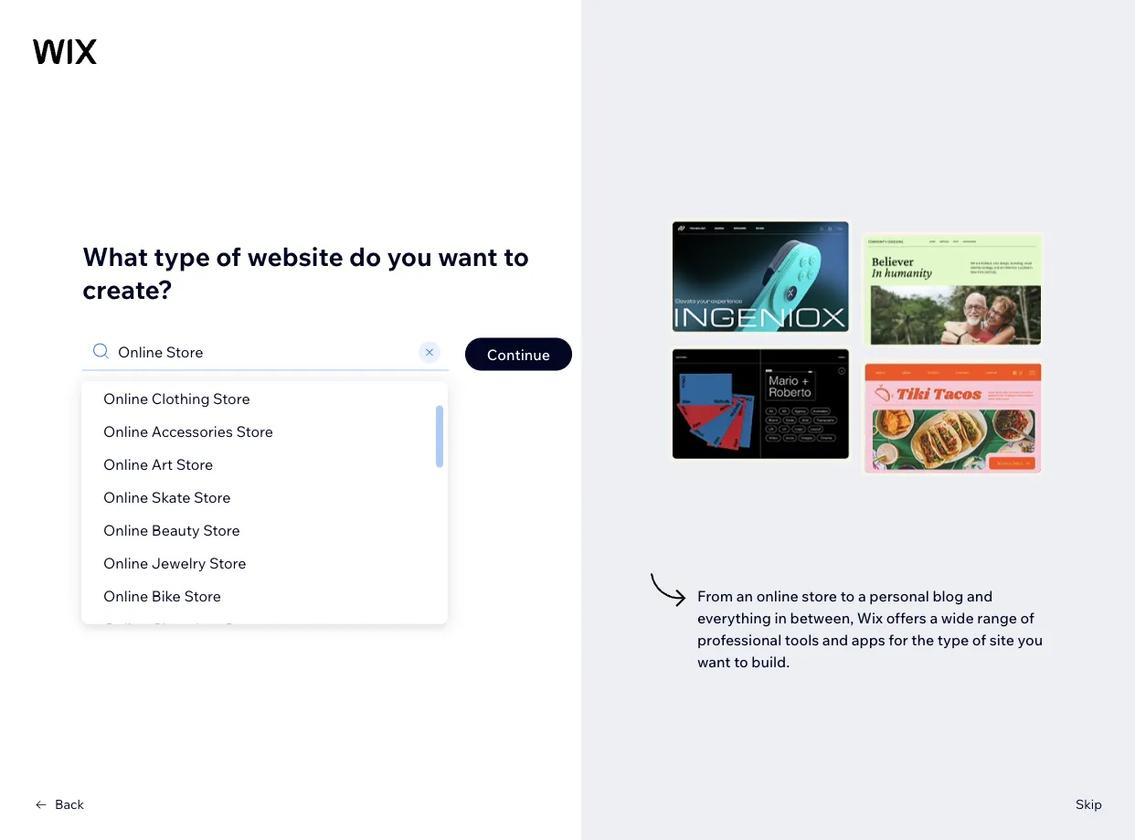 Task type: describe. For each thing, give the bounding box(es) containing it.
type inside what type of website do you want to create?
[[154, 240, 210, 272]]

online skate store
[[103, 488, 231, 506]]

wix
[[858, 609, 883, 627]]

skip
[[1076, 796, 1103, 812]]

online
[[757, 587, 799, 605]]

online chocolate store
[[103, 619, 261, 638]]

you inside what type of website do you want to create?
[[387, 240, 432, 272]]

online for online accessories store
[[103, 422, 148, 440]]

online bike store
[[103, 587, 221, 605]]

wide
[[942, 609, 974, 627]]

create?
[[82, 273, 173, 305]]

jewelry
[[152, 554, 206, 572]]

online accessories store
[[103, 422, 273, 440]]

website
[[247, 240, 344, 272]]

everything
[[698, 609, 772, 627]]

for
[[889, 630, 909, 649]]

online for online chocolate store
[[103, 619, 148, 638]]

an
[[737, 587, 754, 605]]

1 horizontal spatial of
[[973, 630, 987, 649]]

online for online skate store
[[103, 488, 148, 506]]

the
[[912, 630, 935, 649]]

to inside what type of website do you want to create?
[[504, 240, 530, 272]]

in
[[775, 609, 787, 627]]

site
[[990, 630, 1015, 649]]

blog
[[933, 587, 964, 605]]

online beauty store
[[103, 521, 240, 539]]

what
[[82, 240, 148, 272]]

store for online art store
[[176, 455, 213, 473]]

2 horizontal spatial to
[[841, 587, 855, 605]]

art
[[152, 455, 173, 473]]

0 vertical spatial a
[[858, 587, 867, 605]]

Search for your business or site type field
[[112, 333, 416, 370]]

store for online clothing store
[[213, 389, 250, 407]]

clothing
[[152, 389, 210, 407]]

personal
[[870, 587, 930, 605]]

store for online skate store
[[194, 488, 231, 506]]

list box containing online clothing store
[[81, 382, 448, 645]]

you inside from an online store to a personal blog and everything in between, wix offers a wide range of professional tools and apps for the type of site you want to build.
[[1018, 630, 1043, 649]]

want inside from an online store to a personal blog and everything in between, wix offers a wide range of professional tools and apps for the type of site you want to build.
[[698, 652, 731, 671]]

type inside from an online store to a personal blog and everything in between, wix offers a wide range of professional tools and apps for the type of site you want to build.
[[938, 630, 969, 649]]

between,
[[791, 609, 854, 627]]

of inside what type of website do you want to create?
[[216, 240, 241, 272]]

online clothing store
[[103, 389, 250, 407]]

continue button
[[465, 338, 572, 371]]



Task type: locate. For each thing, give the bounding box(es) containing it.
store for online jewelry store
[[209, 554, 246, 572]]

1 horizontal spatial and
[[967, 587, 993, 605]]

1 vertical spatial and
[[823, 630, 849, 649]]

online left skate
[[103, 488, 148, 506]]

5 online from the top
[[103, 521, 148, 539]]

1 horizontal spatial you
[[1018, 630, 1043, 649]]

store right clothing
[[213, 389, 250, 407]]

continue
[[487, 345, 550, 363]]

store right chocolate
[[224, 619, 261, 638]]

chocolate
[[152, 619, 221, 638]]

skip button
[[1076, 796, 1103, 813]]

0 vertical spatial you
[[387, 240, 432, 272]]

type up create?
[[154, 240, 210, 272]]

a up wix
[[858, 587, 867, 605]]

online left clothing
[[103, 389, 148, 407]]

0 horizontal spatial you
[[387, 240, 432, 272]]

store up online art store option on the bottom of page
[[236, 422, 273, 440]]

0 vertical spatial and
[[967, 587, 993, 605]]

online inside option
[[103, 455, 148, 473]]

what type of website do you want to create?
[[82, 240, 530, 305]]

0 vertical spatial to
[[504, 240, 530, 272]]

and
[[967, 587, 993, 605], [823, 630, 849, 649]]

3 online from the top
[[103, 455, 148, 473]]

online for online beauty store
[[103, 521, 148, 539]]

a
[[858, 587, 867, 605], [930, 609, 938, 627]]

online down online bike store
[[103, 619, 148, 638]]

of
[[216, 240, 241, 272], [1021, 609, 1035, 627], [973, 630, 987, 649]]

skate
[[152, 488, 191, 506]]

online left bike
[[103, 587, 148, 605]]

0 horizontal spatial a
[[858, 587, 867, 605]]

online for online clothing store
[[103, 389, 148, 407]]

1 horizontal spatial a
[[930, 609, 938, 627]]

list box
[[81, 382, 448, 645]]

0 horizontal spatial and
[[823, 630, 849, 649]]

online
[[103, 389, 148, 407], [103, 422, 148, 440], [103, 455, 148, 473], [103, 488, 148, 506], [103, 521, 148, 539], [103, 554, 148, 572], [103, 587, 148, 605], [103, 619, 148, 638]]

type
[[154, 240, 210, 272], [938, 630, 969, 649]]

of left website
[[216, 240, 241, 272]]

online left the art
[[103, 455, 148, 473]]

0 horizontal spatial to
[[504, 240, 530, 272]]

store right bike
[[184, 587, 221, 605]]

back
[[55, 796, 84, 812]]

2 vertical spatial to
[[734, 652, 749, 671]]

of right range
[[1021, 609, 1035, 627]]

beauty
[[152, 521, 200, 539]]

professional
[[698, 630, 782, 649]]

0 horizontal spatial of
[[216, 240, 241, 272]]

store
[[802, 587, 838, 605]]

1 horizontal spatial to
[[734, 652, 749, 671]]

0 horizontal spatial want
[[438, 240, 498, 272]]

6 online from the top
[[103, 554, 148, 572]]

online art store
[[103, 455, 213, 473]]

0 vertical spatial of
[[216, 240, 241, 272]]

online for online art store
[[103, 455, 148, 473]]

want inside what type of website do you want to create?
[[438, 240, 498, 272]]

tools
[[785, 630, 820, 649]]

from an online store to a personal blog and everything in between, wix offers a wide range of professional tools and apps for the type of site you want to build.
[[698, 587, 1043, 671]]

0 vertical spatial type
[[154, 240, 210, 272]]

apps
[[852, 630, 886, 649]]

online art store option
[[81, 448, 431, 481]]

a left wide
[[930, 609, 938, 627]]

to
[[504, 240, 530, 272], [841, 587, 855, 605], [734, 652, 749, 671]]

you right site
[[1018, 630, 1043, 649]]

store right skate
[[194, 488, 231, 506]]

and up range
[[967, 587, 993, 605]]

2 vertical spatial of
[[973, 630, 987, 649]]

online up online art store
[[103, 422, 148, 440]]

2 online from the top
[[103, 422, 148, 440]]

1 vertical spatial want
[[698, 652, 731, 671]]

store right jewelry
[[209, 554, 246, 572]]

4 online from the top
[[103, 488, 148, 506]]

0 vertical spatial want
[[438, 240, 498, 272]]

type down wide
[[938, 630, 969, 649]]

store for online beauty store
[[203, 521, 240, 539]]

you
[[387, 240, 432, 272], [1018, 630, 1043, 649]]

2 horizontal spatial of
[[1021, 609, 1035, 627]]

you right do
[[387, 240, 432, 272]]

store right the art
[[176, 455, 213, 473]]

accessories
[[152, 422, 233, 440]]

back button
[[33, 796, 84, 813]]

1 horizontal spatial want
[[698, 652, 731, 671]]

store for online chocolate store
[[224, 619, 261, 638]]

8 online from the top
[[103, 619, 148, 638]]

0 horizontal spatial type
[[154, 240, 210, 272]]

of left site
[[973, 630, 987, 649]]

do
[[349, 240, 381, 272]]

offers
[[887, 609, 927, 627]]

store inside option
[[176, 455, 213, 473]]

store for online accessories store
[[236, 422, 273, 440]]

range
[[978, 609, 1018, 627]]

1 vertical spatial to
[[841, 587, 855, 605]]

7 online from the top
[[103, 587, 148, 605]]

1 vertical spatial type
[[938, 630, 969, 649]]

online up online bike store
[[103, 554, 148, 572]]

build.
[[752, 652, 790, 671]]

online for online jewelry store
[[103, 554, 148, 572]]

from
[[698, 587, 734, 605]]

and down between,
[[823, 630, 849, 649]]

store
[[213, 389, 250, 407], [236, 422, 273, 440], [176, 455, 213, 473], [194, 488, 231, 506], [203, 521, 240, 539], [209, 554, 246, 572], [184, 587, 221, 605], [224, 619, 261, 638]]

1 vertical spatial of
[[1021, 609, 1035, 627]]

store right beauty
[[203, 521, 240, 539]]

online left beauty
[[103, 521, 148, 539]]

1 online from the top
[[103, 389, 148, 407]]

online for online bike store
[[103, 587, 148, 605]]

bike
[[152, 587, 181, 605]]

store for online bike store
[[184, 587, 221, 605]]

1 horizontal spatial type
[[938, 630, 969, 649]]

online jewelry store
[[103, 554, 246, 572]]

1 vertical spatial you
[[1018, 630, 1043, 649]]

want
[[438, 240, 498, 272], [698, 652, 731, 671]]

1 vertical spatial a
[[930, 609, 938, 627]]



Task type: vqa. For each thing, say whether or not it's contained in the screenshot.
Recurring
no



